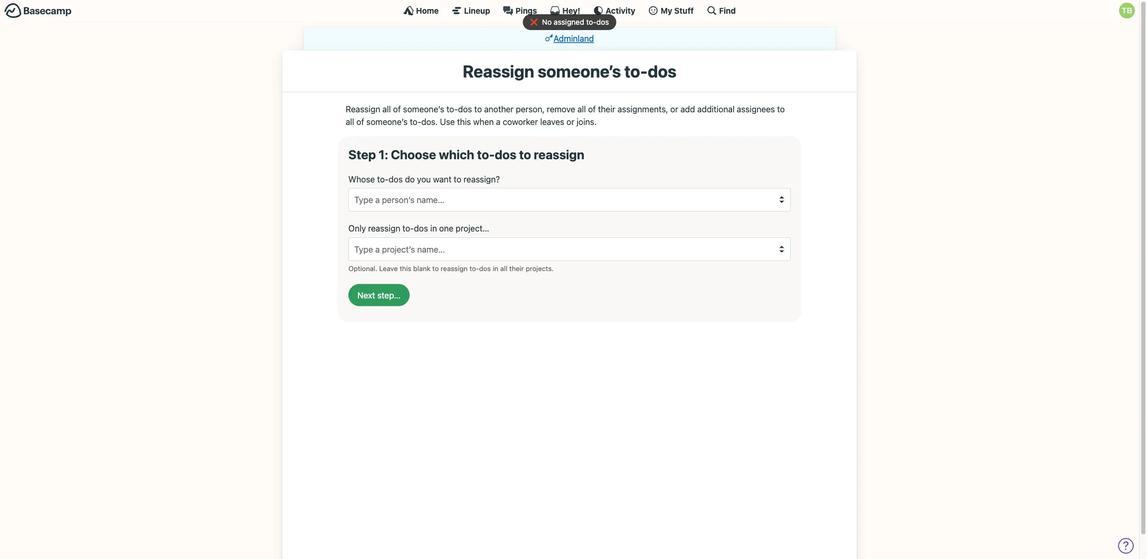 Task type: vqa. For each thing, say whether or not it's contained in the screenshot.
B. corresponding to Tyler B. added a new document called
no



Task type: describe. For each thing, give the bounding box(es) containing it.
reassign all of someone's to-dos to another person, remove all of their assignments, or add additional assignees to all of someone's to-dos. use this when a coworker leaves or joins.
[[346, 104, 785, 127]]

to right "assignees"
[[777, 104, 785, 114]]

my stuff
[[661, 6, 694, 15]]

no
[[542, 18, 552, 26]]

pings
[[516, 6, 537, 15]]

stuff
[[675, 6, 694, 15]]

find button
[[707, 5, 736, 16]]

use
[[440, 117, 455, 127]]

to- up reassign?
[[477, 147, 495, 162]]

only
[[349, 224, 366, 234]]

home link
[[404, 5, 439, 16]]

1 vertical spatial someone's
[[403, 104, 444, 114]]

do
[[405, 174, 415, 184]]

dos left one
[[414, 224, 428, 234]]

optional. leave this blank to reassign to-dos in all their projects.
[[349, 265, 554, 272]]

want
[[433, 174, 452, 184]]

dos inside reassign all of someone's to-dos to another person, remove all of their assignments, or add additional assignees to all of someone's to-dos. use this when a coworker leaves or joins.
[[458, 104, 472, 114]]

1 vertical spatial in
[[493, 265, 499, 272]]

dos down project… at the left top
[[479, 265, 491, 272]]

0 horizontal spatial or
[[567, 117, 575, 127]]

leave
[[379, 265, 398, 272]]

project…
[[456, 224, 489, 234]]

2 vertical spatial reassign
[[441, 265, 468, 272]]

to for reassign
[[519, 147, 531, 162]]

home
[[416, 6, 439, 15]]

step 1: choose which to-dos to reassign
[[349, 147, 585, 162]]

activity link
[[593, 5, 636, 16]]

1:
[[379, 147, 388, 162]]

dos left do
[[389, 174, 403, 184]]

leaves
[[540, 117, 565, 127]]

person,
[[516, 104, 545, 114]]

one
[[439, 224, 454, 234]]

projects.
[[526, 265, 554, 272]]

my stuff button
[[648, 5, 694, 16]]

reassign for reassign someone's to-dos
[[463, 61, 534, 81]]

no assigned to-dos
[[540, 18, 609, 26]]

to for reassign?
[[454, 174, 462, 184]]

another
[[484, 104, 514, 114]]

choose
[[391, 147, 436, 162]]

1 vertical spatial reassign
[[368, 224, 400, 234]]

0 vertical spatial someone's
[[538, 61, 621, 81]]

when
[[473, 117, 494, 127]]

hey!
[[563, 6, 581, 15]]

to- left one
[[403, 224, 414, 234]]

to- left use
[[410, 117, 421, 127]]

dos down a
[[495, 147, 517, 162]]

to right blank
[[433, 265, 439, 272]]

add
[[681, 104, 695, 114]]

main element
[[0, 0, 1140, 21]]



Task type: locate. For each thing, give the bounding box(es) containing it.
whose to-dos do you want to reassign?
[[349, 174, 500, 184]]

additional
[[698, 104, 735, 114]]

0 vertical spatial in
[[430, 224, 437, 234]]

their inside reassign all of someone's to-dos to another person, remove all of their assignments, or add additional assignees to all of someone's to-dos. use this when a coworker leaves or joins.
[[598, 104, 616, 114]]

activity
[[606, 6, 636, 15]]

0 vertical spatial this
[[457, 117, 471, 127]]

or
[[671, 104, 679, 114], [567, 117, 575, 127]]

my
[[661, 6, 673, 15]]

optional.
[[349, 265, 377, 272]]

or down remove
[[567, 117, 575, 127]]

to- inside alert
[[586, 18, 597, 26]]

lineup
[[464, 6, 490, 15]]

to- up assignments,
[[625, 61, 648, 81]]

step
[[349, 147, 376, 162]]

Whose to-dos do you want to reassign? text field
[[353, 193, 778, 207]]

1 vertical spatial this
[[400, 265, 412, 272]]

reassign right blank
[[441, 265, 468, 272]]

0 horizontal spatial reassign
[[346, 104, 380, 114]]

1 vertical spatial reassign
[[346, 104, 380, 114]]

reassign down leaves
[[534, 147, 585, 162]]

in left projects.
[[493, 265, 499, 272]]

dos
[[597, 18, 609, 26], [648, 61, 677, 81], [458, 104, 472, 114], [495, 147, 517, 162], [389, 174, 403, 184], [414, 224, 428, 234], [479, 265, 491, 272]]

1 horizontal spatial in
[[493, 265, 499, 272]]

no assigned to-dos alert
[[0, 14, 1140, 30]]

hey! button
[[550, 5, 581, 16]]

1 vertical spatial their
[[510, 265, 524, 272]]

only reassign to-dos in one project…
[[349, 224, 489, 234]]

1 horizontal spatial of
[[393, 104, 401, 114]]

coworker
[[503, 117, 538, 127]]

0 vertical spatial reassign
[[463, 61, 534, 81]]

you
[[417, 174, 431, 184]]

reassign
[[534, 147, 585, 162], [368, 224, 400, 234], [441, 265, 468, 272]]

reassign up another
[[463, 61, 534, 81]]

of up the choose
[[393, 104, 401, 114]]

or left add
[[671, 104, 679, 114]]

whose
[[349, 174, 375, 184]]

dos up assignments,
[[648, 61, 677, 81]]

0 horizontal spatial of
[[357, 117, 364, 127]]

to- right "whose"
[[377, 174, 389, 184]]

their
[[598, 104, 616, 114], [510, 265, 524, 272]]

find
[[719, 6, 736, 15]]

assignees
[[737, 104, 775, 114]]

remove
[[547, 104, 575, 114]]

all up joins.
[[578, 104, 586, 114]]

to for another
[[474, 104, 482, 114]]

adminland link
[[545, 34, 594, 44]]

to down 'coworker'
[[519, 147, 531, 162]]

their left assignments,
[[598, 104, 616, 114]]

to up when
[[474, 104, 482, 114]]

0 horizontal spatial in
[[430, 224, 437, 234]]

someone's
[[538, 61, 621, 81], [403, 104, 444, 114], [366, 117, 408, 127]]

2 horizontal spatial reassign
[[534, 147, 585, 162]]

this right use
[[457, 117, 471, 127]]

dos inside alert
[[597, 18, 609, 26]]

1 horizontal spatial reassign
[[441, 265, 468, 272]]

tim burton image
[[1120, 3, 1135, 18]]

a
[[496, 117, 501, 127]]

Only reassign to-dos in one project… text field
[[353, 242, 778, 257]]

1 horizontal spatial their
[[598, 104, 616, 114]]

all up 1:
[[383, 104, 391, 114]]

0 vertical spatial reassign
[[534, 147, 585, 162]]

assignments,
[[618, 104, 668, 114]]

reassign someone's to-dos
[[463, 61, 677, 81]]

0 vertical spatial their
[[598, 104, 616, 114]]

to
[[474, 104, 482, 114], [777, 104, 785, 114], [519, 147, 531, 162], [454, 174, 462, 184], [433, 265, 439, 272]]

dos down activity link
[[597, 18, 609, 26]]

dos.
[[421, 117, 438, 127]]

0 horizontal spatial reassign
[[368, 224, 400, 234]]

reassign for reassign all of someone's to-dos to another person, remove all of their assignments, or add additional assignees to all of someone's to-dos. use this when a coworker leaves or joins.
[[346, 104, 380, 114]]

of up step
[[357, 117, 364, 127]]

reassign right only
[[368, 224, 400, 234]]

to-
[[586, 18, 597, 26], [625, 61, 648, 81], [447, 104, 458, 114], [410, 117, 421, 127], [477, 147, 495, 162], [377, 174, 389, 184], [403, 224, 414, 234], [470, 265, 479, 272]]

2 vertical spatial someone's
[[366, 117, 408, 127]]

their left projects.
[[510, 265, 524, 272]]

this left blank
[[400, 265, 412, 272]]

to- down project… at the left top
[[470, 265, 479, 272]]

in left one
[[430, 224, 437, 234]]

in
[[430, 224, 437, 234], [493, 265, 499, 272]]

pings button
[[503, 5, 537, 16]]

1 horizontal spatial this
[[457, 117, 471, 127]]

blank
[[413, 265, 431, 272]]

joins.
[[577, 117, 597, 127]]

switch accounts image
[[4, 3, 72, 19]]

all
[[383, 104, 391, 114], [578, 104, 586, 114], [346, 117, 354, 127], [500, 265, 508, 272]]

reassign up step
[[346, 104, 380, 114]]

reassign?
[[464, 174, 500, 184]]

all up step
[[346, 117, 354, 127]]

all left projects.
[[500, 265, 508, 272]]

None submit
[[349, 284, 410, 307]]

someone's up 1:
[[366, 117, 408, 127]]

0 horizontal spatial their
[[510, 265, 524, 272]]

reassign inside reassign all of someone's to-dos to another person, remove all of their assignments, or add additional assignees to all of someone's to-dos. use this when a coworker leaves or joins.
[[346, 104, 380, 114]]

this
[[457, 117, 471, 127], [400, 265, 412, 272]]

1 vertical spatial or
[[567, 117, 575, 127]]

reassign
[[463, 61, 534, 81], [346, 104, 380, 114]]

adminland
[[554, 34, 594, 44]]

someone's down the 'adminland'
[[538, 61, 621, 81]]

dos left another
[[458, 104, 472, 114]]

0 horizontal spatial this
[[400, 265, 412, 272]]

1 horizontal spatial or
[[671, 104, 679, 114]]

to- right assigned
[[586, 18, 597, 26]]

of
[[393, 104, 401, 114], [588, 104, 596, 114], [357, 117, 364, 127]]

lineup link
[[452, 5, 490, 16]]

1 horizontal spatial reassign
[[463, 61, 534, 81]]

0 vertical spatial or
[[671, 104, 679, 114]]

to right want
[[454, 174, 462, 184]]

assigned
[[554, 18, 584, 26]]

2 horizontal spatial of
[[588, 104, 596, 114]]

to- up use
[[447, 104, 458, 114]]

someone's up dos.
[[403, 104, 444, 114]]

of up joins.
[[588, 104, 596, 114]]

this inside reassign all of someone's to-dos to another person, remove all of their assignments, or add additional assignees to all of someone's to-dos. use this when a coworker leaves or joins.
[[457, 117, 471, 127]]

which
[[439, 147, 475, 162]]



